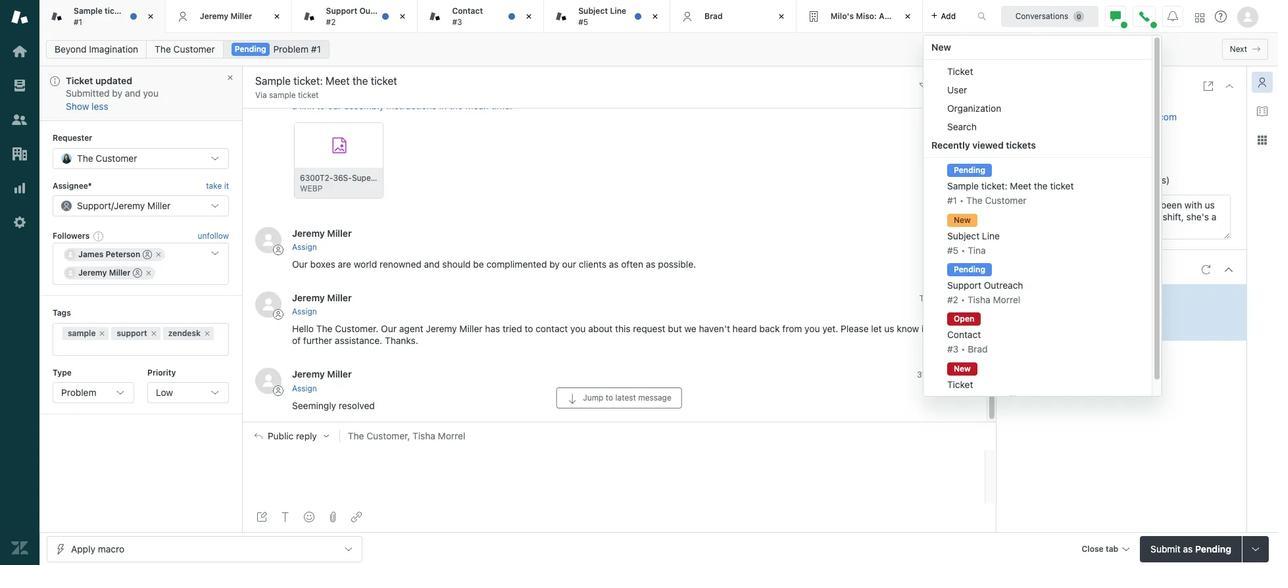 Task type: describe. For each thing, give the bounding box(es) containing it.
add link (cmd k) image
[[351, 512, 362, 523]]

from
[[783, 323, 803, 335]]

#2 inside support outreach #2
[[326, 17, 336, 27]]

low button
[[147, 383, 229, 404]]

requester
[[53, 133, 92, 143]]

close image left add popup button
[[901, 10, 915, 23]]

outreach inside support outreach #2
[[360, 6, 396, 16]]

close tab
[[1082, 544, 1119, 554]]

assignee*
[[53, 181, 92, 191]]

jeremy inside option
[[78, 268, 107, 278]]

jeremy up hello
[[292, 292, 325, 303]]

• inside new subject line #5 • tina
[[962, 245, 966, 256]]

customer, inside conversationlabel log
[[332, 88, 376, 99]]

assembly
[[344, 100, 384, 111]]

add attachment image
[[328, 512, 338, 523]]

priority
[[147, 368, 176, 378]]

tab
[[1106, 544, 1119, 554]]

viewed
[[973, 140, 1004, 151]]

morrel inside "pending support outreach #2 • tisha morrel"
[[994, 294, 1021, 305]]

customer inside pending sample ticket: meet the ticket #1 • the customer
[[986, 195, 1027, 206]]

haven't
[[699, 323, 731, 335]]

the customer inside requester element
[[77, 153, 137, 164]]

close image right view more details image
[[1225, 81, 1235, 91]]

customer inside requester element
[[96, 153, 137, 164]]

minutes
[[929, 370, 958, 380]]

Subject field
[[253, 73, 910, 89]]

contact #3
[[452, 6, 483, 27]]

morrel inside the customer, tisha morrel button
[[438, 431, 466, 442]]

the inside button
[[348, 431, 364, 442]]

tuesday
[[920, 294, 951, 303]]

webp
[[300, 183, 323, 193]]

customer.
[[335, 323, 379, 335]]

new for new subject line #5 • tina
[[954, 215, 971, 225]]

latest
[[616, 393, 636, 403]]

get started image
[[11, 43, 28, 60]]

remove image for sample
[[98, 330, 106, 338]]

0 horizontal spatial beyond imagination link
[[46, 40, 147, 59]]

miller inside new ticket #4 • jeremy miller
[[1002, 393, 1025, 404]]

1 horizontal spatial beyond imagination
[[1073, 131, 1157, 143]]

events image
[[943, 82, 954, 93]]

saw
[[383, 88, 400, 99]]

outreach inside "pending support outreach #2 • tisha morrel"
[[984, 280, 1024, 291]]

search
[[948, 121, 977, 132]]

3 jeremy miller assign from the top
[[292, 369, 352, 393]]

1 vertical spatial our
[[563, 259, 577, 270]]

add
[[942, 11, 956, 21]]

2 horizontal spatial as
[[1184, 543, 1193, 555]]

apply macro
[[71, 543, 124, 555]]

submitted
[[66, 88, 110, 99]]

view more details image
[[1204, 81, 1214, 91]]

please
[[841, 323, 869, 335]]

31 minutes ago text field
[[918, 370, 974, 380]]

followers element
[[53, 243, 229, 285]]

seemingly resolved
[[292, 400, 375, 411]]

31 minutes ago
[[918, 370, 974, 380]]

ticket menu item
[[924, 63, 1152, 81]]

here's
[[945, 88, 973, 99]]

pending for pending support outreach #2 • tisha morrel
[[954, 265, 986, 274]]

• inside pending sample ticket: meet the ticket #1 • the customer
[[960, 195, 964, 206]]

jeremy miller for jeremy miller option
[[78, 268, 131, 278]]

#1 inside the 'secondary' "element"
[[311, 43, 321, 55]]

time.
[[491, 100, 513, 111]]

#3 inside open contact #3 • brad
[[948, 344, 959, 355]]

contact
[[536, 323, 568, 335]]

conversations
[[1016, 11, 1069, 21]]

#5 inside new subject line #5 • tina
[[948, 245, 959, 256]]

ticket: inside pending sample ticket: meet the ticket #1 • the customer
[[982, 181, 1008, 192]]

0 horizontal spatial our
[[292, 259, 308, 270]]

admin image
[[11, 214, 28, 231]]

to inside hello the customer. our agent jeremy miller has tried to contact you about this request but we haven't heard back from you yet. please let us know if we can be of further assistance. thanks.
[[525, 323, 533, 335]]

new ticket #4 • jeremy miller
[[948, 364, 1025, 404]]

less
[[92, 101, 108, 112]]

via
[[255, 90, 267, 100]]

jump to latest message
[[583, 393, 672, 403]]

take it button
[[206, 179, 229, 193]]

hey, the customer, i saw you ordered the
[[292, 88, 469, 99]]

james peterson option
[[64, 248, 165, 262]]

the inside pending sample ticket: meet the ticket #1 • the customer
[[1035, 181, 1048, 192]]

and inside conversationlabel log
[[424, 259, 440, 270]]

recently
[[932, 140, 971, 151]]

support outreach #2
[[326, 6, 396, 27]]

• inside new ticket #4 • jeremy miller
[[962, 393, 966, 404]]

ago
[[960, 370, 974, 380]]

take
[[206, 181, 222, 191]]

local time
[[1011, 153, 1054, 164]]

brad tab
[[671, 0, 797, 33]]

user menu item
[[924, 81, 1152, 99]]

customer context image
[[1258, 77, 1268, 88]]

here's a link to our assembly instructions in the mean time.
[[292, 88, 973, 111]]

menu item containing support outreach
[[924, 260, 1152, 309]]

conversationlabel log
[[242, 46, 997, 422]]

alert containing ticket updated
[[39, 66, 242, 121]]

organization menu item
[[924, 99, 1152, 118]]

the inside hello the customer. our agent jeremy miller has tried to contact you about this request but we haven't heard back from you yet. please let us know if we can be of further assistance. thanks.
[[316, 323, 333, 335]]

#4
[[948, 393, 959, 404]]

requester element
[[53, 148, 229, 169]]

views image
[[11, 77, 28, 94]]

time
[[1036, 153, 1054, 164]]

know
[[897, 323, 920, 335]]

user is an agent image for james peterson
[[143, 250, 152, 260]]

apps image
[[1258, 135, 1268, 145]]

our inside hello the customer. our agent jeremy miller has tried to contact you about this request but we haven't heard back from you yet. please let us know if we can be of further assistance. thanks.
[[381, 323, 397, 335]]

submit as pending
[[1151, 543, 1232, 555]]

pending sample ticket: meet the ticket #1 • the customer
[[948, 165, 1074, 206]]

language
[[1011, 174, 1053, 185]]

hey,
[[292, 88, 311, 99]]

#1 tab
[[39, 0, 166, 33]]

16:42
[[953, 294, 974, 303]]

1 horizontal spatial beyond imagination link
[[1073, 131, 1157, 143]]

ticket for ticket
[[948, 66, 974, 77]]

new subject line #5 • tina
[[948, 215, 1000, 256]]

2 we from the left
[[930, 323, 942, 335]]

jeremy miller assign for customer.
[[292, 292, 352, 317]]

peterson
[[106, 250, 140, 260]]

miller inside jeremy miller tab
[[231, 11, 252, 21]]

world
[[354, 259, 377, 270]]

millerjeremy500@gmail.com image
[[65, 268, 76, 279]]

ticket updated submitted by  and you show less
[[66, 75, 159, 112]]

sample inside button
[[1037, 292, 1068, 303]]

jeremy miller tab
[[166, 0, 292, 33]]

problem #1
[[273, 43, 321, 55]]

additional actions image for but
[[899, 293, 909, 304]]

sample ticket: meet the ticket button
[[998, 284, 1247, 341]]

james
[[78, 250, 104, 260]]

23
[[940, 229, 950, 239]]

new for new
[[932, 41, 952, 53]]

close image right support outreach #2
[[396, 10, 410, 23]]

imagination for the left beyond imagination link
[[89, 43, 138, 55]]

3 close image from the left
[[649, 10, 662, 23]]

avatar image for our boxes are world renowned and should be complimented by our clients as often as possible.
[[255, 227, 282, 253]]

1 horizontal spatial as
[[646, 259, 656, 270]]

jump to latest message button
[[557, 388, 682, 409]]

remove image
[[145, 270, 153, 277]]

The Customer has been with us since our last CRM shift, she's a valued customer text field
[[1073, 195, 1231, 239]]

filter image
[[919, 82, 930, 93]]

by inside conversationlabel log
[[550, 259, 560, 270]]

0 horizontal spatial ticket
[[298, 90, 319, 100]]

contact inside 'tab'
[[452, 6, 483, 16]]

subject line #5
[[579, 6, 627, 27]]

you up instructions
[[402, 88, 417, 99]]

displays possible ticket submission types image
[[1251, 544, 1262, 555]]

by inside ticket updated submitted by  and you show less
[[112, 88, 122, 99]]

low
[[156, 387, 173, 398]]

sample inside pending sample ticket: meet the ticket #1 • the customer
[[948, 181, 979, 192]]

customer, inside button
[[367, 431, 410, 442]]

0 vertical spatial sample
[[269, 90, 296, 100]]

james peterson
[[78, 250, 140, 260]]

type
[[53, 368, 72, 378]]

possible.
[[658, 259, 696, 270]]

the customer inside the 'secondary' "element"
[[155, 43, 215, 55]]

assign for hello
[[292, 307, 317, 317]]

tags
[[53, 308, 71, 318]]

miller up seemingly resolved
[[327, 369, 352, 380]]

jump
[[583, 393, 604, 403]]

the inside button
[[1123, 292, 1137, 303]]

#3 inside 'contact #3'
[[452, 17, 462, 27]]

• inside open contact #3 • brad
[[962, 344, 966, 355]]

support inside "pending support outreach #2 • tisha morrel"
[[948, 280, 982, 291]]

the inside "element"
[[155, 43, 171, 55]]

ticket: inside button
[[1071, 292, 1097, 303]]

add button
[[923, 0, 964, 32]]

agent
[[399, 323, 424, 335]]

support / jeremy miller
[[77, 200, 171, 211]]

remove image inside james peterson "option"
[[155, 251, 163, 259]]

tab containing subject line
[[544, 0, 671, 33]]

if
[[922, 323, 928, 335]]

you left yet.
[[805, 323, 820, 335]]

tina
[[968, 245, 986, 256]]

jeremy miller link for are
[[292, 228, 352, 239]]

customers image
[[11, 111, 28, 128]]

take it
[[206, 181, 229, 191]]

0 horizontal spatial sample
[[68, 328, 96, 338]]

customer inside the 'secondary' "element"
[[174, 43, 215, 55]]

organization
[[948, 103, 1002, 114]]

assistance.
[[335, 335, 383, 346]]

show
[[66, 101, 89, 112]]

public reply
[[268, 431, 317, 442]]

support for #2
[[326, 6, 358, 16]]

tisha inside "pending support outreach #2 • tisha morrel"
[[968, 294, 991, 305]]

Tuesday 16:42 text field
[[920, 294, 974, 303]]

this
[[615, 323, 631, 335]]

meet inside pending sample ticket: meet the ticket #1 • the customer
[[1011, 181, 1032, 192]]

draft mode image
[[257, 512, 267, 523]]



Task type: vqa. For each thing, say whether or not it's contained in the screenshot.
1st the Any from the bottom
no



Task type: locate. For each thing, give the bounding box(es) containing it.
pending left displays possible ticket submission types icon
[[1196, 543, 1232, 555]]

miller right #4
[[1002, 393, 1025, 404]]

2 menu item from the top
[[924, 210, 1152, 260]]

assign button up seemingly
[[292, 383, 317, 395]]

#1 up via sample ticket
[[311, 43, 321, 55]]

imagination down customer@example.com
[[1107, 131, 1157, 143]]

we
[[685, 323, 697, 335], [930, 323, 942, 335]]

as right the submit
[[1184, 543, 1193, 555]]

organizations image
[[11, 145, 28, 163]]

assign for seemingly
[[292, 383, 317, 393]]

additional actions image up know
[[899, 293, 909, 304]]

ticket inside pending sample ticket: meet the ticket #1 • the customer
[[1051, 181, 1074, 192]]

2 vertical spatial jeremy miller link
[[292, 369, 352, 380]]

user is an agent image inside jeremy miller option
[[133, 269, 142, 278]]

ticket inside menu item
[[948, 66, 974, 77]]

contact inside open contact #3 • brad
[[948, 329, 982, 340]]

1 tab from the left
[[292, 0, 418, 33]]

ticket for ticket updated submitted by  and you show less
[[66, 75, 93, 86]]

4 tab from the left
[[797, 0, 923, 33]]

assign button for seemingly
[[292, 383, 317, 395]]

1 horizontal spatial morrel
[[994, 294, 1021, 305]]

ticket
[[298, 90, 319, 100], [1051, 181, 1074, 192], [1140, 292, 1163, 303]]

1 horizontal spatial contact
[[948, 329, 982, 340]]

our up 'thanks.'
[[381, 323, 397, 335]]

menu item containing contact
[[924, 309, 1152, 359]]

1 vertical spatial line
[[983, 230, 1000, 241]]

ticket up user
[[948, 66, 974, 77]]

often
[[622, 259, 644, 270]]

0 horizontal spatial morrel
[[438, 431, 466, 442]]

additional actions image for possible.
[[903, 228, 914, 239]]

1 vertical spatial sample
[[68, 328, 96, 338]]

2 horizontal spatial support
[[948, 280, 982, 291]]

jeremy miller link down boxes
[[292, 292, 352, 303]]

line up the 'secondary' "element"
[[610, 6, 627, 16]]

0 horizontal spatial we
[[685, 323, 697, 335]]

knowledge image
[[1258, 106, 1268, 116]]

updated
[[95, 75, 132, 86]]

meet
[[1011, 181, 1032, 192], [1099, 292, 1121, 303]]

2 vertical spatial additional actions image
[[897, 370, 907, 380]]

0 vertical spatial additional actions image
[[903, 228, 914, 239]]

user is an agent image left remove image
[[133, 269, 142, 278]]

0 vertical spatial #1
[[74, 17, 82, 27]]

0 vertical spatial assign
[[292, 242, 317, 252]]

0 horizontal spatial brad
[[705, 11, 723, 21]]

secondary element
[[39, 36, 1279, 63]]

support
[[326, 6, 358, 16], [77, 200, 111, 211], [948, 280, 982, 291]]

beyond imagination down customer@example.com button
[[1073, 131, 1157, 143]]

pending inside pending sample ticket: meet the ticket #1 • the customer
[[954, 165, 986, 175]]

further
[[303, 335, 332, 346]]

0 horizontal spatial as
[[609, 259, 619, 270]]

remove image
[[155, 251, 163, 259], [98, 330, 106, 338], [150, 330, 158, 338], [203, 330, 211, 338]]

sample right the via
[[269, 90, 296, 100]]

to inside here's a link to our assembly instructions in the mean time.
[[317, 100, 325, 111]]

to right link
[[317, 100, 325, 111]]

ticket inside new ticket #4 • jeremy miller
[[948, 379, 974, 390]]

#1 inside pending sample ticket: meet the ticket #1 • the customer
[[948, 195, 958, 206]]

avatar image
[[255, 227, 282, 253], [255, 292, 282, 318], [255, 368, 282, 394]]

imagination for right beyond imagination link
[[1107, 131, 1157, 143]]

3 assign from the top
[[292, 383, 317, 393]]

2 jeremy miller link from the top
[[292, 292, 352, 303]]

1 horizontal spatial be
[[962, 323, 973, 335]]

assign button for our
[[292, 242, 317, 253]]

assign up hello
[[292, 307, 317, 317]]

#5 up subject field
[[579, 17, 589, 27]]

2 horizontal spatial ticket
[[1140, 292, 1163, 303]]

of
[[292, 335, 301, 346]]

0 horizontal spatial imagination
[[89, 43, 138, 55]]

the customer down jeremy miller tab
[[155, 43, 215, 55]]

beyond imagination link down customer@example.com button
[[1073, 131, 1157, 143]]

mon,
[[1073, 153, 1094, 164]]

sample
[[948, 181, 979, 192], [1037, 292, 1068, 303]]

assignee* element
[[53, 196, 229, 217]]

user is an agent image for jeremy miller
[[133, 269, 142, 278]]

problem inside popup button
[[61, 387, 96, 398]]

sample down tags
[[68, 328, 96, 338]]

miller up close ticket collision notification image
[[231, 11, 252, 21]]

tab
[[292, 0, 418, 33], [418, 0, 544, 33], [544, 0, 671, 33], [797, 0, 923, 33]]

english (united states)
[[1073, 174, 1170, 185]]

assign button up hello
[[292, 306, 317, 318]]

pending inside the 'secondary' "element"
[[235, 44, 266, 54]]

0 horizontal spatial meet
[[1011, 181, 1032, 192]]

4 close image from the left
[[775, 10, 788, 23]]

jeremy
[[200, 11, 229, 21], [114, 200, 145, 211], [292, 228, 325, 239], [78, 268, 107, 278], [292, 292, 325, 303], [426, 323, 457, 335], [292, 369, 325, 380], [968, 393, 1000, 404]]

webp link
[[294, 122, 384, 199]]

jeremy inside tab
[[200, 11, 229, 21]]

subject inside new subject line #5 • tina
[[948, 230, 980, 241]]

imagination inside beyond imagination link
[[89, 43, 138, 55]]

miller inside jeremy miller option
[[109, 268, 131, 278]]

morrel
[[994, 294, 1021, 305], [438, 431, 466, 442]]

recently viewed tickets
[[932, 140, 1037, 151]]

additional actions image left oct
[[903, 228, 914, 239]]

0 vertical spatial tisha
[[968, 294, 991, 305]]

jeremy up seemingly
[[292, 369, 325, 380]]

our inside here's a link to our assembly instructions in the mean time.
[[328, 100, 342, 111]]

ticket
[[948, 66, 974, 77], [66, 75, 93, 86], [948, 379, 974, 390]]

1 vertical spatial assign button
[[292, 306, 317, 318]]

remove image right support
[[150, 330, 158, 338]]

0 vertical spatial our
[[328, 100, 342, 111]]

open contact #3 • brad
[[948, 314, 988, 355]]

subject inside the subject line #5
[[579, 6, 608, 16]]

(united
[[1106, 174, 1137, 185]]

close image inside jeremy miller tab
[[270, 10, 283, 23]]

0 horizontal spatial problem
[[61, 387, 96, 398]]

jeremy miller option
[[64, 267, 156, 280]]

problem button
[[53, 383, 134, 404]]

close ticket collision notification image
[[226, 73, 234, 81]]

apply
[[71, 543, 95, 555]]

assign up boxes
[[292, 242, 317, 252]]

• inside "pending support outreach #2 • tisha morrel"
[[961, 294, 966, 305]]

zendesk products image
[[1196, 13, 1205, 22]]

link
[[300, 100, 314, 111]]

tisha inside button
[[413, 431, 436, 442]]

0 horizontal spatial by
[[112, 88, 122, 99]]

boxes
[[310, 259, 336, 270]]

beyond up mon,
[[1073, 131, 1105, 143]]

line up tina
[[983, 230, 1000, 241]]

1 vertical spatial support
[[77, 200, 111, 211]]

imagination
[[89, 43, 138, 55], [1107, 131, 1157, 143]]

0 horizontal spatial beyond imagination
[[55, 43, 138, 55]]

menu item
[[924, 161, 1152, 210], [924, 210, 1152, 260], [924, 260, 1152, 309], [924, 309, 1152, 359], [924, 359, 1152, 408]]

0 vertical spatial our
[[292, 259, 308, 270]]

by right complimented
[[550, 259, 560, 270]]

#1 up oct 23 09:26 text field
[[948, 195, 958, 206]]

jeremy miller assign up seemingly
[[292, 369, 352, 393]]

our left "clients"
[[563, 259, 577, 270]]

beyond
[[55, 43, 87, 55], [1073, 131, 1105, 143]]

remove image for zendesk
[[203, 330, 211, 338]]

by down updated
[[112, 88, 122, 99]]

menu item containing ticket
[[924, 359, 1152, 408]]

avatar image for hello the customer. our agent jeremy miller has tried to contact you about this request but we haven't heard back from you yet. please let us know if we can be of further assistance. thanks.
[[255, 292, 282, 318]]

2 vertical spatial avatar image
[[255, 368, 282, 394]]

close image up the customer link
[[144, 10, 157, 23]]

2 assign button from the top
[[292, 306, 317, 318]]

0 vertical spatial user is an agent image
[[143, 250, 152, 260]]

the customer down requester at the left
[[77, 153, 137, 164]]

zendesk support image
[[11, 9, 28, 26]]

the inside requester element
[[77, 153, 93, 164]]

problem
[[273, 43, 309, 55], [61, 387, 96, 398]]

avatar image for seemingly resolved
[[255, 368, 282, 394]]

jeremy up boxes
[[292, 228, 325, 239]]

about
[[589, 323, 613, 335]]

remove image right peterson
[[155, 251, 163, 259]]

insert emojis image
[[304, 512, 315, 523]]

2 tab from the left
[[418, 0, 544, 33]]

ticket inside button
[[1140, 292, 1163, 303]]

you inside ticket updated submitted by  and you show less
[[143, 88, 159, 99]]

support
[[117, 328, 147, 338]]

jeremy inside hello the customer. our agent jeremy miller has tried to contact you about this request but we haven't heard back from you yet. please let us know if we can be of further assistance. thanks.
[[426, 323, 457, 335]]

customer, down resolved
[[367, 431, 410, 442]]

user is an agent image inside james peterson "option"
[[143, 250, 152, 260]]

button displays agent's chat status as online. image
[[1111, 11, 1122, 21]]

1 vertical spatial morrel
[[438, 431, 466, 442]]

the inside here's a link to our assembly instructions in the mean time.
[[449, 100, 463, 111]]

additional actions image
[[903, 228, 914, 239], [899, 293, 909, 304], [897, 370, 907, 380]]

• right #4
[[962, 393, 966, 404]]

close image
[[270, 10, 283, 23], [523, 10, 536, 23], [649, 10, 662, 23], [775, 10, 788, 23]]

we right 'but'
[[685, 323, 697, 335]]

jeremy miller inside jeremy miller tab
[[200, 11, 252, 21]]

info on adding followers image
[[94, 231, 104, 242]]

1 horizontal spatial ticket:
[[1071, 292, 1097, 303]]

1 vertical spatial ticket
[[1051, 181, 1074, 192]]

heard
[[733, 323, 757, 335]]

3 menu item from the top
[[924, 260, 1152, 309]]

customer down jeremy miller tab
[[174, 43, 215, 55]]

ticket inside ticket updated submitted by  and you show less
[[66, 75, 93, 86]]

0 horizontal spatial our
[[328, 100, 342, 111]]

1 horizontal spatial imagination
[[1107, 131, 1157, 143]]

new inside new ticket #4 • jeremy miller
[[954, 364, 971, 374]]

problem up hey,
[[273, 43, 309, 55]]

notifications image
[[1168, 11, 1179, 21]]

our right link
[[328, 100, 342, 111]]

1 we from the left
[[685, 323, 697, 335]]

jeremy inside new ticket #4 • jeremy miller
[[968, 393, 1000, 404]]

contact
[[452, 6, 483, 16], [948, 329, 982, 340]]

1 vertical spatial imagination
[[1107, 131, 1157, 143]]

has
[[485, 323, 500, 335]]

unfollow
[[198, 231, 229, 241]]

the customer link
[[146, 40, 224, 59]]

beyond inside the 'secondary' "element"
[[55, 43, 87, 55]]

close image inside #1 tab
[[144, 10, 157, 23]]

line inside new subject line #5 • tina
[[983, 230, 1000, 241]]

hello the customer. our agent jeremy miller has tried to contact you about this request but we haven't heard back from you yet. please let us know if we can be of further assistance. thanks.
[[292, 323, 973, 346]]

instructions
[[387, 100, 437, 111]]

1 assign button from the top
[[292, 242, 317, 253]]

hide composer image
[[614, 417, 625, 427]]

you down the customer link
[[143, 88, 159, 99]]

miller left has
[[460, 323, 483, 335]]

0 vertical spatial and
[[125, 88, 141, 99]]

1 horizontal spatial tisha
[[968, 294, 991, 305]]

miller down peterson
[[109, 268, 131, 278]]

beyond imagination down #1 tab on the left top of the page
[[55, 43, 138, 55]]

jeremy down ago
[[968, 393, 1000, 404]]

brad up ago
[[968, 344, 988, 355]]

you
[[143, 88, 159, 99], [402, 88, 417, 99], [571, 323, 586, 335], [805, 323, 820, 335]]

seemingly
[[292, 400, 336, 411]]

assign button up boxes
[[292, 242, 317, 253]]

brad inside open contact #3 • brad
[[968, 344, 988, 355]]

mean
[[466, 100, 489, 111]]

#5 down oct 23 09:26 text field
[[948, 245, 959, 256]]

1 vertical spatial ticket:
[[1071, 292, 1097, 303]]

support inside support outreach #2
[[326, 6, 358, 16]]

jeremy miller down james peterson
[[78, 268, 131, 278]]

1 horizontal spatial ticket
[[1051, 181, 1074, 192]]

0 vertical spatial customer
[[174, 43, 215, 55]]

new inside new subject line #5 • tina
[[954, 215, 971, 225]]

format text image
[[280, 512, 291, 523]]

0 vertical spatial subject
[[579, 6, 608, 16]]

2 vertical spatial customer
[[986, 195, 1027, 206]]

problem for problem #1
[[273, 43, 309, 55]]

0 horizontal spatial beyond
[[55, 43, 87, 55]]

1 assign from the top
[[292, 242, 317, 252]]

customer, up assembly
[[332, 88, 376, 99]]

1 vertical spatial beyond
[[1073, 131, 1105, 143]]

1 horizontal spatial jeremy miller
[[200, 11, 252, 21]]

1 horizontal spatial #1
[[311, 43, 321, 55]]

notes
[[1011, 195, 1036, 206]]

menu inside tabs tab list
[[923, 35, 1163, 408]]

31
[[918, 370, 926, 380]]

0 horizontal spatial ticket:
[[982, 181, 1008, 192]]

assign up seemingly
[[292, 383, 317, 393]]

assign button for hello
[[292, 306, 317, 318]]

1 vertical spatial by
[[550, 259, 560, 270]]

ticket up #4
[[948, 379, 974, 390]]

tab containing contact
[[418, 0, 544, 33]]

0 horizontal spatial sample
[[948, 181, 979, 192]]

pending support outreach #2 • tisha morrel
[[948, 265, 1024, 305]]

assign
[[292, 242, 317, 252], [292, 307, 317, 317], [292, 383, 317, 393]]

org.
[[1011, 132, 1029, 143]]

0 horizontal spatial #3
[[452, 17, 462, 27]]

2 vertical spatial jeremy miller assign
[[292, 369, 352, 393]]

2 assign from the top
[[292, 307, 317, 317]]

user is an agent image
[[143, 250, 152, 260], [133, 269, 142, 278]]

1 horizontal spatial outreach
[[984, 280, 1024, 291]]

miller
[[231, 11, 252, 21], [148, 200, 171, 211], [327, 228, 352, 239], [109, 268, 131, 278], [327, 292, 352, 303], [460, 323, 483, 335], [327, 369, 352, 380], [1002, 393, 1025, 404]]

outreach
[[360, 6, 396, 16], [984, 280, 1024, 291]]

pending down tina
[[954, 265, 986, 274]]

pending for pending sample ticket: meet the ticket #1 • the customer
[[954, 165, 986, 175]]

customer down language
[[986, 195, 1027, 206]]

pending inside "pending support outreach #2 • tisha morrel"
[[954, 265, 986, 274]]

1 vertical spatial problem
[[61, 387, 96, 398]]

beyond imagination link down #1 tab on the left top of the page
[[46, 40, 147, 59]]

reporting image
[[11, 180, 28, 197]]

are
[[338, 259, 351, 270]]

menu containing new
[[923, 35, 1163, 408]]

1 horizontal spatial #2
[[948, 294, 959, 305]]

ticket up submitted
[[66, 75, 93, 86]]

and inside ticket updated submitted by  and you show less
[[125, 88, 141, 99]]

0 vertical spatial beyond
[[55, 43, 87, 55]]

1 jeremy miller assign from the top
[[292, 228, 352, 252]]

pdt
[[1121, 153, 1139, 164]]

problem inside the 'secondary' "element"
[[273, 43, 309, 55]]

oct 23 09:26
[[924, 229, 974, 239]]

pending
[[235, 44, 266, 54], [954, 165, 986, 175], [954, 265, 986, 274], [1196, 543, 1232, 555]]

resolved
[[339, 400, 375, 411]]

additional actions image left 31
[[897, 370, 907, 380]]

miller inside assignee* element
[[148, 200, 171, 211]]

to inside button
[[606, 393, 614, 403]]

tabs tab list
[[39, 0, 1163, 408]]

beyond imagination inside the 'secondary' "element"
[[55, 43, 138, 55]]

jeremy down requester element
[[114, 200, 145, 211]]

1 horizontal spatial the customer
[[155, 43, 215, 55]]

1 horizontal spatial subject
[[948, 230, 980, 241]]

0 horizontal spatial #5
[[579, 17, 589, 27]]

3 jeremy miller link from the top
[[292, 369, 352, 380]]

1 menu item from the top
[[924, 161, 1152, 210]]

miller inside hello the customer. our agent jeremy miller has tried to contact you about this request but we haven't heard back from you yet. please let us know if we can be of further assistance. thanks.
[[460, 323, 483, 335]]

meet inside button
[[1099, 292, 1121, 303]]

user
[[948, 84, 968, 95]]

it
[[224, 181, 229, 191]]

1 vertical spatial the customer
[[77, 153, 137, 164]]

1 horizontal spatial sample
[[1037, 292, 1068, 303]]

customer up the /
[[96, 153, 137, 164]]

jeremy miller for jeremy miller tab
[[200, 11, 252, 21]]

close
[[1082, 544, 1104, 554]]

pending down jeremy miller tab
[[235, 44, 266, 54]]

close tab button
[[1076, 536, 1135, 564]]

1 close image from the left
[[270, 10, 283, 23]]

subject
[[579, 6, 608, 16], [948, 230, 980, 241]]

jeremy miller assign for are
[[292, 228, 352, 252]]

beyond down #1 tab on the left top of the page
[[55, 43, 87, 55]]

pending for pending
[[235, 44, 266, 54]]

1 horizontal spatial brad
[[968, 344, 988, 355]]

Oct 23 09:26 text field
[[924, 229, 974, 239]]

our left boxes
[[292, 259, 308, 270]]

jeremy miller assign up hello
[[292, 292, 352, 317]]

line inside the subject line #5
[[610, 6, 627, 16]]

0 vertical spatial by
[[112, 88, 122, 99]]

jeremy miller link up seemingly
[[292, 369, 352, 380]]

• up open
[[961, 294, 966, 305]]

menu item containing subject line
[[924, 210, 1152, 260]]

1 vertical spatial #3
[[948, 344, 959, 355]]

1 horizontal spatial sample
[[269, 90, 296, 100]]

you left about
[[571, 323, 586, 335]]

1 horizontal spatial customer
[[174, 43, 215, 55]]

5 menu item from the top
[[924, 359, 1152, 408]]

as right often
[[646, 259, 656, 270]]

#5 inside the subject line #5
[[579, 17, 589, 27]]

zendesk image
[[11, 540, 28, 557]]

by
[[112, 88, 122, 99], [550, 259, 560, 270]]

conversations button
[[1002, 6, 1099, 27]]

the inside pending sample ticket: meet the ticket #1 • the customer
[[967, 195, 983, 206]]

• left tina
[[962, 245, 966, 256]]

1 horizontal spatial line
[[983, 230, 1000, 241]]

i
[[378, 88, 381, 99]]

1 vertical spatial contact
[[948, 329, 982, 340]]

be right should
[[473, 259, 484, 270]]

menu
[[923, 35, 1163, 408]]

0 vertical spatial problem
[[273, 43, 309, 55]]

alert
[[39, 66, 242, 121]]

0 horizontal spatial #2
[[326, 17, 336, 27]]

2 jeremy miller assign from the top
[[292, 292, 352, 317]]

but
[[668, 323, 682, 335]]

support for jeremy
[[77, 200, 111, 211]]

3 avatar image from the top
[[255, 368, 282, 394]]

0 horizontal spatial and
[[125, 88, 141, 99]]

2 close image from the left
[[523, 10, 536, 23]]

customer@example.com
[[1073, 111, 1178, 122]]

#2 inside "pending support outreach #2 • tisha morrel"
[[948, 294, 959, 305]]

1 vertical spatial our
[[381, 323, 397, 335]]

jeremy miller up the customer link
[[200, 11, 252, 21]]

0 horizontal spatial outreach
[[360, 6, 396, 16]]

reply
[[296, 431, 317, 442]]

jeremy right agent
[[426, 323, 457, 335]]

1 vertical spatial #5
[[948, 245, 959, 256]]

line
[[610, 6, 627, 16], [983, 230, 1000, 241]]

remove image left support
[[98, 330, 106, 338]]

0 vertical spatial jeremy miller assign
[[292, 228, 352, 252]]

in
[[439, 100, 447, 111]]

0 vertical spatial jeremy miller link
[[292, 228, 352, 239]]

english
[[1073, 174, 1103, 185]]

get help image
[[1216, 11, 1228, 22]]

jeremy miller inside jeremy miller option
[[78, 268, 131, 278]]

close image
[[144, 10, 157, 23], [396, 10, 410, 23], [901, 10, 915, 23], [1225, 81, 1235, 91]]

2 vertical spatial assign button
[[292, 383, 317, 395]]

0 vertical spatial to
[[317, 100, 325, 111]]

0 vertical spatial outreach
[[360, 6, 396, 16]]

the
[[155, 43, 171, 55], [313, 88, 330, 99], [77, 153, 93, 164], [967, 195, 983, 206], [316, 323, 333, 335], [348, 431, 364, 442]]

here's a link to our assembly instructions in the mean time. link
[[292, 88, 973, 111]]

#1 right zendesk support icon
[[74, 17, 82, 27]]

next
[[1231, 44, 1248, 54]]

0 vertical spatial jeremy miller
[[200, 11, 252, 21]]

brad inside brad tab
[[705, 11, 723, 21]]

1 vertical spatial assign
[[292, 307, 317, 317]]

#3
[[452, 17, 462, 27], [948, 344, 959, 355]]

1 horizontal spatial problem
[[273, 43, 309, 55]]

1 vertical spatial brad
[[968, 344, 988, 355]]

new for new ticket #4 • jeremy miller
[[954, 364, 971, 374]]

close image inside brad tab
[[775, 10, 788, 23]]

0 vertical spatial ticket
[[298, 90, 319, 100]]

sample ticket: meet the ticket
[[1037, 292, 1163, 303]]

support inside assignee* element
[[77, 200, 111, 211]]

and left should
[[424, 259, 440, 270]]

pending down recently viewed tickets
[[954, 165, 986, 175]]

miller up are
[[327, 228, 352, 239]]

search menu item
[[924, 118, 1152, 136]]

miller down are
[[327, 292, 352, 303]]

menu item containing sample ticket: meet the ticket
[[924, 161, 1152, 210]]

3 tab from the left
[[544, 0, 671, 33]]

jeremy down james
[[78, 268, 107, 278]]

assign for our
[[292, 242, 317, 252]]

0 vertical spatial #3
[[452, 17, 462, 27]]

1 vertical spatial jeremy miller
[[78, 268, 131, 278]]

imagination up updated
[[89, 43, 138, 55]]

jeremy miller link up boxes
[[292, 228, 352, 239]]

0 horizontal spatial customer
[[96, 153, 137, 164]]

to right jump
[[606, 393, 614, 403]]

1 horizontal spatial user is an agent image
[[143, 250, 152, 260]]

remove image for support
[[150, 330, 158, 338]]

main element
[[0, 0, 39, 565]]

we right "if"
[[930, 323, 942, 335]]

• up 09:26
[[960, 195, 964, 206]]

tab containing support outreach
[[292, 0, 418, 33]]

1 vertical spatial subject
[[948, 230, 980, 241]]

1 jeremy miller link from the top
[[292, 228, 352, 239]]

jeremy miller link for customer.
[[292, 292, 352, 303]]

/
[[111, 200, 114, 211]]

followers
[[53, 231, 90, 241]]

0 horizontal spatial line
[[610, 6, 627, 16]]

brad up the 'secondary' "element"
[[705, 11, 723, 21]]

1 avatar image from the top
[[255, 227, 282, 253]]

the customer, tisha morrel button
[[339, 430, 997, 443]]

0 vertical spatial beyond imagination
[[55, 43, 138, 55]]

0 horizontal spatial be
[[473, 259, 484, 270]]

jeremy miller assign up boxes
[[292, 228, 352, 252]]

and down updated
[[125, 88, 141, 99]]

problem for problem
[[61, 387, 96, 398]]

next button
[[1223, 39, 1269, 60]]

2 vertical spatial new
[[954, 364, 971, 374]]

2 avatar image from the top
[[255, 292, 282, 318]]

clients
[[579, 259, 607, 270]]

1 horizontal spatial we
[[930, 323, 942, 335]]

james.peterson1902@gmail.com image
[[65, 250, 76, 260]]

2 vertical spatial ticket
[[1140, 292, 1163, 303]]

be inside hello the customer. our agent jeremy miller has tried to contact you about this request but we haven't heard back from you yet. please let us know if we can be of further assistance. thanks.
[[962, 323, 973, 335]]

as left often
[[609, 259, 619, 270]]

jeremy inside assignee* element
[[114, 200, 145, 211]]

0 horizontal spatial #1
[[74, 17, 82, 27]]

1 horizontal spatial and
[[424, 259, 440, 270]]

miller right the /
[[148, 200, 171, 211]]

• up ago
[[962, 344, 966, 355]]

4 menu item from the top
[[924, 309, 1152, 359]]

3 assign button from the top
[[292, 383, 317, 395]]

to right tried
[[525, 323, 533, 335]]

#1 inside tab
[[74, 17, 82, 27]]



